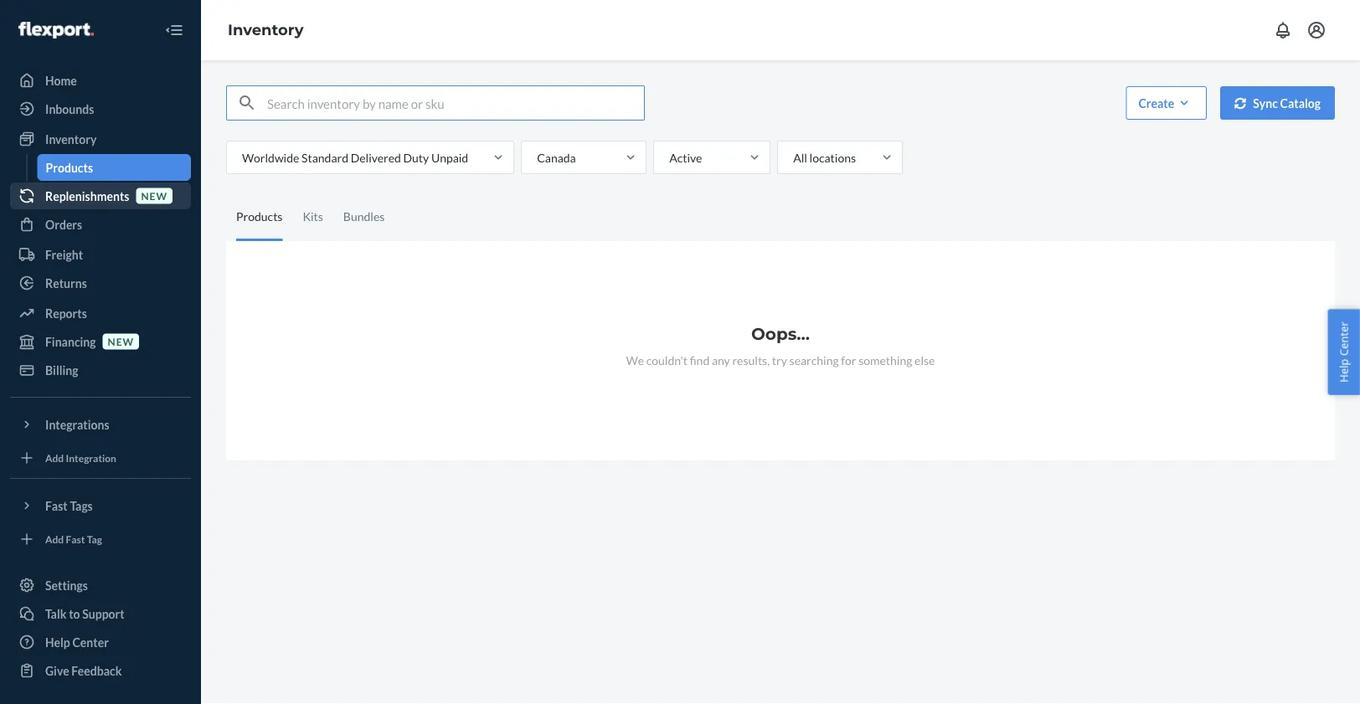 Task type: describe. For each thing, give the bounding box(es) containing it.
something
[[859, 353, 913, 367]]

settings
[[45, 578, 88, 593]]

add fast tag
[[45, 533, 102, 545]]

results,
[[733, 353, 770, 367]]

give feedback
[[45, 664, 122, 678]]

standard
[[302, 150, 348, 165]]

0 vertical spatial inventory
[[228, 21, 304, 39]]

bundles
[[343, 209, 385, 224]]

1 vertical spatial fast
[[66, 533, 85, 545]]

talk to support
[[45, 607, 125, 621]]

add for add integration
[[45, 452, 64, 464]]

flexport logo image
[[18, 22, 94, 39]]

reports
[[45, 306, 87, 320]]

orders
[[45, 217, 82, 232]]

billing link
[[10, 357, 191, 384]]

add fast tag link
[[10, 526, 191, 553]]

0 horizontal spatial inventory link
[[10, 126, 191, 152]]

kits
[[303, 209, 323, 224]]

0 vertical spatial inventory link
[[228, 21, 304, 39]]

searching
[[790, 353, 839, 367]]

returns link
[[10, 270, 191, 297]]

new for replenishments
[[141, 190, 168, 202]]

we
[[626, 353, 644, 367]]

canada
[[537, 150, 576, 165]]

integration
[[66, 452, 116, 464]]

sync alt image
[[1235, 97, 1247, 109]]

settings link
[[10, 572, 191, 599]]

sync catalog
[[1253, 96, 1321, 110]]

talk to support button
[[10, 601, 191, 627]]

Search inventory by name or sku text field
[[267, 86, 644, 120]]

fast tags
[[45, 499, 93, 513]]

support
[[82, 607, 125, 621]]

feedback
[[71, 664, 122, 678]]

give feedback button
[[10, 658, 191, 684]]

close navigation image
[[164, 20, 184, 40]]

worldwide
[[242, 150, 299, 165]]

talk
[[45, 607, 67, 621]]

home
[[45, 73, 77, 88]]

home link
[[10, 67, 191, 94]]

freight
[[45, 248, 83, 262]]

orders link
[[10, 211, 191, 238]]

add integration link
[[10, 445, 191, 472]]

help inside button
[[1337, 359, 1352, 383]]

couldn't
[[646, 353, 688, 367]]

fast tags button
[[10, 493, 191, 519]]

duty
[[403, 150, 429, 165]]

all
[[794, 150, 807, 165]]

delivered
[[351, 150, 401, 165]]

create
[[1139, 96, 1175, 110]]

1 horizontal spatial products
[[236, 209, 283, 224]]

try
[[772, 353, 787, 367]]

oops...
[[751, 324, 810, 344]]

integrations
[[45, 418, 109, 432]]

fast inside dropdown button
[[45, 499, 68, 513]]

to
[[69, 607, 80, 621]]



Task type: vqa. For each thing, say whether or not it's contained in the screenshot.
Inventory Link to the bottom
yes



Task type: locate. For each thing, give the bounding box(es) containing it.
worldwide standard delivered duty unpaid
[[242, 150, 468, 165]]

new down products link
[[141, 190, 168, 202]]

center inside button
[[1337, 322, 1352, 356]]

give
[[45, 664, 69, 678]]

integrations button
[[10, 411, 191, 438]]

catalog
[[1281, 96, 1321, 110]]

create button
[[1126, 86, 1207, 120]]

add for add fast tag
[[45, 533, 64, 545]]

sync catalog button
[[1221, 86, 1335, 120]]

help
[[1337, 359, 1352, 383], [45, 635, 70, 650]]

new
[[141, 190, 168, 202], [108, 335, 134, 348]]

1 horizontal spatial inventory link
[[228, 21, 304, 39]]

add
[[45, 452, 64, 464], [45, 533, 64, 545]]

0 horizontal spatial center
[[72, 635, 109, 650]]

financing
[[45, 335, 96, 349]]

0 vertical spatial products
[[46, 160, 93, 175]]

1 add from the top
[[45, 452, 64, 464]]

for
[[841, 353, 857, 367]]

1 vertical spatial new
[[108, 335, 134, 348]]

help center link
[[10, 629, 191, 656]]

products left kits
[[236, 209, 283, 224]]

billing
[[45, 363, 78, 377]]

any
[[712, 353, 730, 367]]

returns
[[45, 276, 87, 290]]

freight link
[[10, 241, 191, 268]]

products
[[46, 160, 93, 175], [236, 209, 283, 224]]

1 vertical spatial products
[[236, 209, 283, 224]]

fast left tag
[[66, 533, 85, 545]]

0 vertical spatial center
[[1337, 322, 1352, 356]]

products up replenishments
[[46, 160, 93, 175]]

1 vertical spatial add
[[45, 533, 64, 545]]

inbounds link
[[10, 96, 191, 122]]

help center
[[1337, 322, 1352, 383], [45, 635, 109, 650]]

inventory
[[228, 21, 304, 39], [45, 132, 97, 146]]

tag
[[87, 533, 102, 545]]

else
[[915, 353, 935, 367]]

1 horizontal spatial help
[[1337, 359, 1352, 383]]

0 vertical spatial new
[[141, 190, 168, 202]]

0 horizontal spatial help center
[[45, 635, 109, 650]]

1 horizontal spatial center
[[1337, 322, 1352, 356]]

help center inside button
[[1337, 322, 1352, 383]]

2 add from the top
[[45, 533, 64, 545]]

unpaid
[[431, 150, 468, 165]]

0 vertical spatial add
[[45, 452, 64, 464]]

inventory link
[[228, 21, 304, 39], [10, 126, 191, 152]]

inbounds
[[45, 102, 94, 116]]

1 vertical spatial help center
[[45, 635, 109, 650]]

new down reports link
[[108, 335, 134, 348]]

add left integration
[[45, 452, 64, 464]]

tags
[[70, 499, 93, 513]]

0 vertical spatial fast
[[45, 499, 68, 513]]

open notifications image
[[1273, 20, 1293, 40]]

add down fast tags
[[45, 533, 64, 545]]

0 vertical spatial help
[[1337, 359, 1352, 383]]

find
[[690, 353, 710, 367]]

0 horizontal spatial help
[[45, 635, 70, 650]]

1 vertical spatial inventory
[[45, 132, 97, 146]]

add integration
[[45, 452, 116, 464]]

reports link
[[10, 300, 191, 327]]

we couldn't find any results, try searching for something else
[[626, 353, 935, 367]]

new for financing
[[108, 335, 134, 348]]

help center button
[[1328, 309, 1360, 395]]

0 horizontal spatial inventory
[[45, 132, 97, 146]]

locations
[[810, 150, 856, 165]]

0 horizontal spatial products
[[46, 160, 93, 175]]

all locations
[[794, 150, 856, 165]]

fast left tags
[[45, 499, 68, 513]]

open account menu image
[[1307, 20, 1327, 40]]

0 horizontal spatial new
[[108, 335, 134, 348]]

center
[[1337, 322, 1352, 356], [72, 635, 109, 650]]

1 vertical spatial center
[[72, 635, 109, 650]]

sync
[[1253, 96, 1278, 110]]

1 vertical spatial help
[[45, 635, 70, 650]]

products link
[[37, 154, 191, 181]]

fast
[[45, 499, 68, 513], [66, 533, 85, 545]]

add inside add integration link
[[45, 452, 64, 464]]

0 vertical spatial help center
[[1337, 322, 1352, 383]]

1 horizontal spatial inventory
[[228, 21, 304, 39]]

replenishments
[[45, 189, 129, 203]]

1 horizontal spatial new
[[141, 190, 168, 202]]

add inside add fast tag link
[[45, 533, 64, 545]]

1 vertical spatial inventory link
[[10, 126, 191, 152]]

active
[[670, 150, 702, 165]]

1 horizontal spatial help center
[[1337, 322, 1352, 383]]



